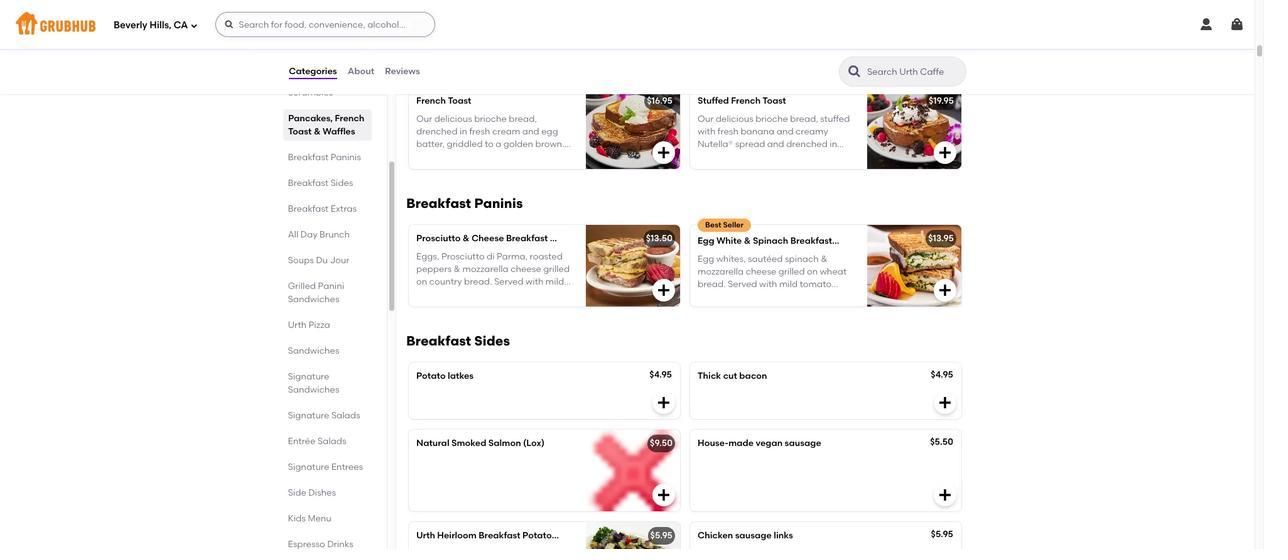 Task type: locate. For each thing, give the bounding box(es) containing it.
pancakes, french toast & waffles tab
[[288, 112, 367, 138]]

signature for signature salads
[[288, 410, 330, 421]]

sandwiches inside 'tab'
[[288, 345, 340, 356]]

tomato down wheat at the right of page
[[800, 279, 832, 290]]

best
[[705, 221, 722, 229]]

&
[[698, 47, 704, 57], [326, 74, 333, 85], [314, 126, 321, 137], [463, 233, 470, 244], [744, 236, 751, 246], [821, 254, 828, 264], [454, 264, 461, 274]]

bread. down "di"
[[464, 277, 492, 287]]

wheat
[[820, 266, 847, 277]]

0 horizontal spatial $5.95
[[651, 530, 673, 541]]

salads down signature salads tab
[[318, 436, 347, 447]]

1 vertical spatial svg image
[[938, 145, 953, 160]]

1 sandwiches from the top
[[288, 294, 340, 305]]

breakfast sides inside tab
[[288, 178, 354, 188]]

omelets & scrambles
[[288, 74, 334, 98]]

sandwiches down grilled
[[288, 294, 340, 305]]

1 horizontal spatial toast
[[448, 96, 471, 106]]

1 $4.95 from the left
[[650, 370, 672, 380]]

0 horizontal spatial pure
[[492, 164, 512, 175]]

Search Urth Caffe search field
[[866, 66, 962, 78]]

1 horizontal spatial sides
[[474, 333, 510, 349]]

& up country
[[454, 264, 461, 274]]

mozzarella down whites,
[[698, 266, 744, 277]]

sauce. down whites,
[[733, 292, 761, 302]]

served
[[726, 34, 754, 45]]

maple inside our delicious brioche bread, drenched in fresh cream and egg batter, griddled to a golden brown. served with whipped cream, acacia honey butter and pure maple syrup.
[[514, 164, 541, 175]]

0 horizontal spatial and
[[473, 164, 490, 175]]

2 vertical spatial sandwiches
[[288, 384, 340, 395]]

brown.
[[536, 139, 564, 150]]

gluten-
[[529, 3, 561, 14]]

served inside eggs, prosciutto di parma, roasted peppers & mozzarella cheese grilled on country bread. served with mild tomato dipping sauce. (contains pork)
[[494, 277, 524, 287]]

signature
[[288, 371, 330, 382], [288, 410, 330, 421], [288, 462, 330, 472]]

2 horizontal spatial served
[[728, 279, 757, 290]]

pure inside old-fashioned belgian buttermilk waffle served with pure maple syrup & butter.
[[776, 34, 796, 45]]

sandwiches tab
[[288, 344, 367, 357]]

paninis up prosciutto & cheese breakfast panini
[[474, 196, 523, 211]]

1 horizontal spatial maple
[[798, 34, 825, 45]]

on
[[807, 266, 818, 277], [416, 277, 427, 287]]

0 horizontal spatial breakfast sides
[[288, 178, 354, 188]]

cheese
[[511, 264, 541, 274], [746, 266, 777, 277]]

2 vertical spatial signature
[[288, 462, 330, 472]]

panini down soups du jour tab
[[318, 281, 345, 291]]

toast up delicious
[[448, 96, 471, 106]]

0 vertical spatial salads
[[332, 410, 361, 421]]

1 horizontal spatial $5.95
[[931, 529, 954, 540]]

and down bread,
[[523, 126, 539, 137]]

tab
[[288, 538, 367, 549]]

reviews
[[385, 66, 420, 77]]

0 vertical spatial and
[[523, 126, 539, 137]]

3 svg image from the top
[[938, 283, 953, 298]]

served down whites,
[[728, 279, 757, 290]]

mild
[[546, 277, 564, 287], [779, 279, 798, 290]]

2 $4.95 from the left
[[931, 370, 954, 380]]

new! fresh corn waffle – gluten-free
[[416, 3, 580, 14]]

served down parma,
[[494, 277, 524, 287]]

& left cheese at the top left of page
[[463, 233, 470, 244]]

breakfast sides up breakfast extras
[[288, 178, 354, 188]]

best seller
[[705, 221, 744, 229]]

1 vertical spatial paninis
[[474, 196, 523, 211]]

1 vertical spatial pure
[[492, 164, 512, 175]]

1 horizontal spatial breakfast sides
[[406, 333, 510, 349]]

on down peppers
[[416, 277, 427, 287]]

2 sandwiches from the top
[[288, 345, 340, 356]]

signature sandwiches
[[288, 371, 340, 395]]

toast for pancakes, french toast & waffles
[[288, 126, 312, 137]]

grilled
[[543, 264, 570, 274], [779, 266, 805, 277]]

0 horizontal spatial paninis
[[331, 152, 361, 163]]

0 horizontal spatial dipping
[[450, 289, 483, 300]]

1 horizontal spatial $4.95
[[931, 370, 954, 380]]

sauce. inside egg whites, sautéed spinach & mozzarella cheese grilled on wheat bread. served with mild tomato dipping sauce.
[[733, 292, 761, 302]]

toast inside pancakes, french toast & waffles
[[288, 126, 312, 137]]

with up butter
[[448, 152, 466, 162]]

1 signature from the top
[[288, 371, 330, 382]]

dipping down whites,
[[698, 292, 731, 302]]

1 horizontal spatial mozzarella
[[698, 266, 744, 277]]

and
[[523, 126, 539, 137], [473, 164, 490, 175]]

cream
[[492, 126, 520, 137]]

signature up entrée
[[288, 410, 330, 421]]

served down batter,
[[416, 152, 446, 162]]

2 signature from the top
[[288, 410, 330, 421]]

classic belgian waffle image
[[867, 0, 962, 77]]

1 egg from the top
[[698, 236, 715, 246]]

0 horizontal spatial panini
[[318, 281, 345, 291]]

1 vertical spatial salads
[[318, 436, 347, 447]]

1 horizontal spatial french
[[416, 96, 446, 106]]

breakfast up parma,
[[506, 233, 548, 244]]

1 horizontal spatial dipping
[[698, 292, 731, 302]]

1 vertical spatial sausage
[[735, 530, 772, 541]]

spinach
[[753, 236, 789, 246]]

mild up (contains
[[546, 277, 564, 287]]

3 sandwiches from the top
[[288, 384, 340, 395]]

1 vertical spatial sandwiches
[[288, 345, 340, 356]]

prosciutto up eggs,
[[416, 233, 461, 244]]

dishes
[[309, 487, 336, 498]]

with down belgian
[[756, 34, 774, 45]]

toast down pancakes,
[[288, 126, 312, 137]]

2 horizontal spatial toast
[[763, 96, 786, 106]]

signature entrees
[[288, 462, 363, 472]]

0 horizontal spatial french
[[335, 113, 365, 124]]

sides up extras
[[331, 178, 354, 188]]

sausage
[[785, 438, 822, 449], [735, 530, 772, 541]]

omelets & scrambles tab
[[288, 73, 367, 99]]

waffle
[[698, 34, 724, 45]]

0 horizontal spatial breakfast paninis
[[288, 152, 361, 163]]

cheese down sautéed at the right top
[[746, 266, 777, 277]]

1 vertical spatial maple
[[514, 164, 541, 175]]

french
[[416, 96, 446, 106], [731, 96, 761, 106], [335, 113, 365, 124]]

cream,
[[507, 152, 537, 162]]

served
[[416, 152, 446, 162], [494, 277, 524, 287], [728, 279, 757, 290]]

maple down the cream,
[[514, 164, 541, 175]]

delicious
[[435, 113, 472, 124]]

all
[[288, 229, 299, 240]]

prosciutto left "di"
[[442, 251, 485, 262]]

golden
[[504, 139, 533, 150]]

with
[[756, 34, 774, 45], [448, 152, 466, 162], [526, 277, 544, 287], [759, 279, 777, 290]]

signature entrees tab
[[288, 460, 367, 474]]

0 vertical spatial breakfast paninis
[[288, 152, 361, 163]]

pork)
[[416, 302, 438, 313]]

& right white
[[744, 236, 751, 246]]

french right stuffed
[[731, 96, 761, 106]]

mild down the spinach
[[779, 279, 798, 290]]

made
[[729, 438, 754, 449]]

prosciutto
[[416, 233, 461, 244], [442, 251, 485, 262]]

soups
[[288, 255, 314, 266]]

& down pancakes,
[[314, 126, 321, 137]]

panini up roasted at the left top
[[550, 233, 577, 244]]

0 vertical spatial signature
[[288, 371, 330, 382]]

on inside egg whites, sautéed spinach & mozzarella cheese grilled on wheat bread. served with mild tomato dipping sauce.
[[807, 266, 818, 277]]

heirloom
[[437, 530, 477, 541]]

3 signature from the top
[[288, 462, 330, 472]]

svg image
[[938, 53, 953, 68], [938, 145, 953, 160], [938, 283, 953, 298]]

mozzarella inside eggs, prosciutto di parma, roasted peppers & mozzarella cheese grilled on country bread. served with mild tomato dipping sauce. (contains pork)
[[463, 264, 509, 274]]

tomato inside eggs, prosciutto di parma, roasted peppers & mozzarella cheese grilled on country bread. served with mild tomato dipping sauce. (contains pork)
[[416, 289, 448, 300]]

breakfast sides up latkes
[[406, 333, 510, 349]]

bacon
[[740, 371, 767, 381]]

breakfast paninis up breakfast sides tab
[[288, 152, 361, 163]]

svg image up $19.95
[[938, 53, 953, 68]]

panini up wheat at the right of page
[[835, 236, 862, 246]]

1 horizontal spatial paninis
[[474, 196, 523, 211]]

tomato up pork)
[[416, 289, 448, 300]]

urth pizza tab
[[288, 318, 367, 332]]

& up scrambles
[[326, 74, 333, 85]]

on down the spinach
[[807, 266, 818, 277]]

syrup
[[828, 34, 851, 45]]

breakfast
[[288, 152, 329, 163], [288, 178, 329, 188], [406, 196, 471, 211], [288, 204, 329, 214], [506, 233, 548, 244], [791, 236, 832, 246], [406, 333, 471, 349], [479, 530, 521, 541]]

1 horizontal spatial sauce.
[[733, 292, 761, 302]]

sauce. left (contains
[[485, 289, 513, 300]]

with up (contains
[[526, 277, 544, 287]]

breakfast up breakfast sides tab
[[288, 152, 329, 163]]

tomato inside egg whites, sautéed spinach & mozzarella cheese grilled on wheat bread. served with mild tomato dipping sauce.
[[800, 279, 832, 290]]

svg image down $13.95 at the top right of the page
[[938, 283, 953, 298]]

0 horizontal spatial cheese
[[511, 264, 541, 274]]

0 horizontal spatial on
[[416, 277, 427, 287]]

potato latkes
[[416, 371, 474, 381]]

signature down sandwiches 'tab'
[[288, 371, 330, 382]]

dipping down country
[[450, 289, 483, 300]]

salmon
[[489, 438, 521, 449]]

sandwiches inside "grilled panini sandwiches"
[[288, 294, 340, 305]]

0 horizontal spatial served
[[416, 152, 446, 162]]

our
[[416, 113, 432, 124]]

sausage left "links"
[[735, 530, 772, 541]]

scrambles
[[288, 87, 334, 98]]

butter
[[445, 164, 471, 175]]

spinach
[[785, 254, 819, 264]]

2 egg from the top
[[698, 254, 714, 264]]

prosciutto & cheese breakfast panini image
[[586, 225, 680, 307]]

french for pancakes, french toast & waffles
[[335, 113, 365, 124]]

urth inside urth pizza tab
[[288, 320, 307, 330]]

pure down belgian
[[776, 34, 796, 45]]

0 vertical spatial egg
[[698, 236, 715, 246]]

on inside eggs, prosciutto di parma, roasted peppers & mozzarella cheese grilled on country bread. served with mild tomato dipping sauce. (contains pork)
[[416, 277, 427, 287]]

all day brunch
[[288, 229, 350, 240]]

urth left pizza
[[288, 320, 307, 330]]

1 horizontal spatial bread.
[[698, 279, 726, 290]]

& down waffle
[[698, 47, 704, 57]]

signature up side dishes
[[288, 462, 330, 472]]

maple down buttermilk
[[798, 34, 825, 45]]

$4.95
[[650, 370, 672, 380], [931, 370, 954, 380]]

sandwiches up signature salads
[[288, 384, 340, 395]]

1 vertical spatial urth
[[416, 530, 435, 541]]

mozzarella down "di"
[[463, 264, 509, 274]]

1 horizontal spatial sausage
[[785, 438, 822, 449]]

1 vertical spatial signature
[[288, 410, 330, 421]]

egg
[[698, 236, 715, 246], [698, 254, 714, 264]]

toast
[[448, 96, 471, 106], [763, 96, 786, 106], [288, 126, 312, 137]]

batter,
[[416, 139, 445, 150]]

$5.50
[[930, 437, 954, 447]]

mozzarella inside egg whites, sautéed spinach & mozzarella cheese grilled on wheat bread. served with mild tomato dipping sauce.
[[698, 266, 744, 277]]

with down sautéed at the right top
[[759, 279, 777, 290]]

& up wheat at the right of page
[[821, 254, 828, 264]]

0 horizontal spatial mozzarella
[[463, 264, 509, 274]]

1 vertical spatial egg
[[698, 254, 714, 264]]

1 horizontal spatial and
[[523, 126, 539, 137]]

$9.50
[[650, 438, 673, 449]]

egg left whites,
[[698, 254, 714, 264]]

eggs,
[[416, 251, 439, 262]]

stuffed
[[698, 96, 729, 106]]

breakfast paninis
[[288, 152, 361, 163], [406, 196, 523, 211]]

0 vertical spatial sandwiches
[[288, 294, 340, 305]]

egg inside egg whites, sautéed spinach & mozzarella cheese grilled on wheat bread. served with mild tomato dipping sauce.
[[698, 254, 714, 264]]

and down whipped
[[473, 164, 490, 175]]

1 vertical spatial sides
[[474, 333, 510, 349]]

breakfast inside tab
[[288, 152, 329, 163]]

1 vertical spatial breakfast paninis
[[406, 196, 523, 211]]

svg image
[[1199, 17, 1214, 32], [1230, 17, 1245, 32], [224, 19, 234, 30], [191, 22, 198, 29], [656, 145, 671, 160], [656, 283, 671, 298], [656, 395, 671, 410], [938, 395, 953, 410], [656, 488, 671, 503], [938, 488, 953, 503]]

french toast image
[[586, 88, 680, 169]]

0 vertical spatial breakfast sides
[[288, 178, 354, 188]]

svg image down $19.95
[[938, 145, 953, 160]]

pure
[[776, 34, 796, 45], [492, 164, 512, 175]]

beverly hills, ca
[[114, 19, 188, 31]]

signature inside 'signature sandwiches'
[[288, 371, 330, 382]]

french inside pancakes, french toast & waffles
[[335, 113, 365, 124]]

breakfast up breakfast extras
[[288, 178, 329, 188]]

bread. down whites,
[[698, 279, 726, 290]]

french up waffles
[[335, 113, 365, 124]]

grilled down roasted at the left top
[[543, 264, 570, 274]]

0 horizontal spatial bread.
[[464, 277, 492, 287]]

links
[[774, 530, 793, 541]]

salads up entrée salads tab
[[332, 410, 361, 421]]

0 horizontal spatial grilled
[[543, 264, 570, 274]]

house-
[[698, 438, 729, 449]]

mild inside egg whites, sautéed spinach & mozzarella cheese grilled on wheat bread. served with mild tomato dipping sauce.
[[779, 279, 798, 290]]

urth for urth heirloom breakfast potatoes
[[416, 530, 435, 541]]

2 vertical spatial svg image
[[938, 283, 953, 298]]

signature sandwiches tab
[[288, 370, 367, 396]]

2 horizontal spatial french
[[731, 96, 761, 106]]

2 svg image from the top
[[938, 145, 953, 160]]

bread.
[[464, 277, 492, 287], [698, 279, 726, 290]]

sandwiches down urth pizza
[[288, 345, 340, 356]]

sandwiches inside tab
[[288, 384, 340, 395]]

0 vertical spatial urth
[[288, 320, 307, 330]]

sides down eggs, prosciutto di parma, roasted peppers & mozzarella cheese grilled on country bread. served with mild tomato dipping sauce. (contains pork) at the left of page
[[474, 333, 510, 349]]

1 horizontal spatial served
[[494, 277, 524, 287]]

toast for stuffed french toast
[[763, 96, 786, 106]]

signature inside 'tab'
[[288, 462, 330, 472]]

toast right stuffed
[[763, 96, 786, 106]]

0 vertical spatial paninis
[[331, 152, 361, 163]]

0 horizontal spatial $4.95
[[650, 370, 672, 380]]

1 horizontal spatial on
[[807, 266, 818, 277]]

maple inside old-fashioned belgian buttermilk waffle served with pure maple syrup & butter.
[[798, 34, 825, 45]]

breakfast paninis down butter
[[406, 196, 523, 211]]

1 vertical spatial breakfast sides
[[406, 333, 510, 349]]

bread. inside eggs, prosciutto di parma, roasted peppers & mozzarella cheese grilled on country bread. served with mild tomato dipping sauce. (contains pork)
[[464, 277, 492, 287]]

new! fresh corn waffle – gluten-free image
[[586, 0, 680, 77]]

1 horizontal spatial mild
[[779, 279, 798, 290]]

0 horizontal spatial maple
[[514, 164, 541, 175]]

paninis down waffles
[[331, 152, 361, 163]]

natural smoked salmon (lox)
[[416, 438, 545, 449]]

waffles
[[323, 126, 355, 137]]

0 vertical spatial svg image
[[938, 53, 953, 68]]

1 horizontal spatial cheese
[[746, 266, 777, 277]]

1 horizontal spatial tomato
[[800, 279, 832, 290]]

grilled down the spinach
[[779, 266, 805, 277]]

house-made vegan sausage
[[698, 438, 822, 449]]

1 vertical spatial prosciutto
[[442, 251, 485, 262]]

0 vertical spatial sides
[[331, 178, 354, 188]]

1 svg image from the top
[[938, 53, 953, 68]]

1 horizontal spatial grilled
[[779, 266, 805, 277]]

0 horizontal spatial mild
[[546, 277, 564, 287]]

paninis inside tab
[[331, 152, 361, 163]]

egg down best
[[698, 236, 715, 246]]

0 vertical spatial maple
[[798, 34, 825, 45]]

sides
[[331, 178, 354, 188], [474, 333, 510, 349]]

urth
[[288, 320, 307, 330], [416, 530, 435, 541]]

1 horizontal spatial pure
[[776, 34, 796, 45]]

cheese down parma,
[[511, 264, 541, 274]]

dipping
[[450, 289, 483, 300], [698, 292, 731, 302]]

cheese inside egg whites, sautéed spinach & mozzarella cheese grilled on wheat bread. served with mild tomato dipping sauce.
[[746, 266, 777, 277]]

0 horizontal spatial toast
[[288, 126, 312, 137]]

0 horizontal spatial urth
[[288, 320, 307, 330]]

$16.95
[[647, 96, 673, 106]]

0 vertical spatial pure
[[776, 34, 796, 45]]

belgian
[[761, 21, 793, 32]]

0 horizontal spatial sauce.
[[485, 289, 513, 300]]

salads
[[332, 410, 361, 421], [318, 436, 347, 447]]

$4.95 for thick cut bacon
[[931, 370, 954, 380]]

french up the our
[[416, 96, 446, 106]]

sausage right vegan
[[785, 438, 822, 449]]

in
[[460, 126, 467, 137]]

kids menu tab
[[288, 512, 367, 525]]

1 vertical spatial and
[[473, 164, 490, 175]]

0 horizontal spatial tomato
[[416, 289, 448, 300]]

1 horizontal spatial urth
[[416, 530, 435, 541]]

urth left heirloom
[[416, 530, 435, 541]]

pure down whipped
[[492, 164, 512, 175]]

0 horizontal spatial sides
[[331, 178, 354, 188]]



Task type: vqa. For each thing, say whether or not it's contained in the screenshot.
the topmost creamy
no



Task type: describe. For each thing, give the bounding box(es) containing it.
categories
[[289, 66, 337, 77]]

urth heirloom breakfast potatoes image
[[586, 522, 680, 549]]

white
[[717, 236, 742, 246]]

$4.95 for potato latkes
[[650, 370, 672, 380]]

grilled
[[288, 281, 316, 291]]

seller
[[723, 221, 744, 229]]

chicken
[[698, 530, 733, 541]]

prosciutto & cheese breakfast panini
[[416, 233, 577, 244]]

1 horizontal spatial panini
[[550, 233, 577, 244]]

2 horizontal spatial panini
[[835, 236, 862, 246]]

with inside our delicious brioche bread, drenched in fresh cream and egg batter, griddled to a golden brown. served with whipped cream, acacia honey butter and pure maple syrup.
[[448, 152, 466, 162]]

fresh
[[442, 3, 466, 14]]

breakfast down pork)
[[406, 333, 471, 349]]

day
[[301, 229, 318, 240]]

& inside eggs, prosciutto di parma, roasted peppers & mozzarella cheese grilled on country bread. served with mild tomato dipping sauce. (contains pork)
[[454, 264, 461, 274]]

ca
[[174, 19, 188, 31]]

urth heirloom breakfast potatoes
[[416, 530, 562, 541]]

egg for egg white & spinach breakfast panini
[[698, 236, 715, 246]]

du
[[316, 255, 328, 266]]

entrée
[[288, 436, 316, 447]]

all day brunch tab
[[288, 228, 367, 241]]

acacia
[[540, 152, 570, 162]]

beverly
[[114, 19, 147, 31]]

breakfast left "potatoes"
[[479, 530, 521, 541]]

peppers
[[416, 264, 452, 274]]

breakfast paninis tab
[[288, 151, 367, 164]]

& inside old-fashioned belgian buttermilk waffle served with pure maple syrup & butter.
[[698, 47, 704, 57]]

natural smoked salmon (lox) image
[[586, 430, 680, 511]]

menu
[[308, 513, 332, 524]]

thick cut bacon
[[698, 371, 767, 381]]

entrée salads
[[288, 436, 347, 447]]

main navigation navigation
[[0, 0, 1255, 49]]

salads for entrée salads
[[318, 436, 347, 447]]

butter.
[[707, 47, 735, 57]]

with inside egg whites, sautéed spinach & mozzarella cheese grilled on wheat bread. served with mild tomato dipping sauce.
[[759, 279, 777, 290]]

–
[[521, 3, 527, 14]]

side
[[288, 487, 307, 498]]

0 horizontal spatial sausage
[[735, 530, 772, 541]]

$13.50
[[646, 233, 673, 244]]

$19.95
[[929, 96, 954, 106]]

svg image for best seller
[[938, 283, 953, 298]]

side dishes
[[288, 487, 336, 498]]

buttermilk
[[795, 21, 839, 32]]

thick
[[698, 371, 721, 381]]

new! fresh corn waffle – gluten-free button
[[409, 0, 680, 77]]

syrup.
[[543, 164, 568, 175]]

a
[[496, 139, 502, 150]]

kids menu
[[288, 513, 332, 524]]

entrée salads tab
[[288, 435, 367, 448]]

breakfast up the day
[[288, 204, 329, 214]]

brioche
[[474, 113, 507, 124]]

with inside eggs, prosciutto di parma, roasted peppers & mozzarella cheese grilled on country bread. served with mild tomato dipping sauce. (contains pork)
[[526, 277, 544, 287]]

pancakes, french toast & waffles
[[288, 113, 365, 137]]

grilled panini sandwiches tab
[[288, 280, 367, 306]]

1 horizontal spatial breakfast paninis
[[406, 196, 523, 211]]

about button
[[347, 49, 375, 94]]

egg whites, sautéed spinach & mozzarella cheese grilled on wheat bread. served with mild tomato dipping sauce.
[[698, 254, 847, 302]]

egg
[[542, 126, 558, 137]]

grilled inside eggs, prosciutto di parma, roasted peppers & mozzarella cheese grilled on country bread. served with mild tomato dipping sauce. (contains pork)
[[543, 264, 570, 274]]

0 vertical spatial sausage
[[785, 438, 822, 449]]

signature salads
[[288, 410, 361, 421]]

egg for egg whites, sautéed spinach & mozzarella cheese grilled on wheat bread. served with mild tomato dipping sauce.
[[698, 254, 714, 264]]

drenched
[[416, 126, 458, 137]]

grilled panini sandwiches
[[288, 281, 345, 305]]

cut
[[723, 371, 737, 381]]

side dishes tab
[[288, 486, 367, 499]]

jour
[[330, 255, 350, 266]]

$13.95
[[928, 233, 954, 244]]

whipped
[[468, 152, 505, 162]]

pure inside our delicious brioche bread, drenched in fresh cream and egg batter, griddled to a golden brown. served with whipped cream, acacia honey butter and pure maple syrup.
[[492, 164, 512, 175]]

di
[[487, 251, 495, 262]]

grilled inside egg whites, sautéed spinach & mozzarella cheese grilled on wheat bread. served with mild tomato dipping sauce.
[[779, 266, 805, 277]]

sauce. inside eggs, prosciutto di parma, roasted peppers & mozzarella cheese grilled on country bread. served with mild tomato dipping sauce. (contains pork)
[[485, 289, 513, 300]]

& inside egg whites, sautéed spinach & mozzarella cheese grilled on wheat bread. served with mild tomato dipping sauce.
[[821, 254, 828, 264]]

corn
[[468, 3, 489, 14]]

Search for food, convenience, alcohol... search field
[[216, 12, 435, 37]]

served inside our delicious brioche bread, drenched in fresh cream and egg batter, griddled to a golden brown. served with whipped cream, acacia honey butter and pure maple syrup.
[[416, 152, 446, 162]]

stuffed french toast
[[698, 96, 786, 106]]

sautéed
[[748, 254, 783, 264]]

(lox)
[[523, 438, 545, 449]]

natural
[[416, 438, 449, 449]]

salads for signature salads
[[332, 410, 361, 421]]

french toast
[[416, 96, 471, 106]]

entrees
[[332, 462, 363, 472]]

prosciutto inside eggs, prosciutto di parma, roasted peppers & mozzarella cheese grilled on country bread. served with mild tomato dipping sauce. (contains pork)
[[442, 251, 485, 262]]

potato
[[416, 371, 446, 381]]

& inside omelets & scrambles
[[326, 74, 333, 85]]

whites,
[[717, 254, 746, 264]]

urth pizza
[[288, 320, 331, 330]]

honey
[[416, 164, 443, 175]]

about
[[348, 66, 374, 77]]

signature for signature sandwiches
[[288, 371, 330, 382]]

soups du jour tab
[[288, 254, 367, 267]]

with inside old-fashioned belgian buttermilk waffle served with pure maple syrup & butter.
[[756, 34, 774, 45]]

griddled
[[447, 139, 483, 150]]

omelets
[[288, 74, 324, 85]]

breakfast sides tab
[[288, 177, 367, 190]]

kids
[[288, 513, 306, 524]]

french for stuffed french toast
[[731, 96, 761, 106]]

urth for urth pizza
[[288, 320, 307, 330]]

extras
[[331, 204, 357, 214]]

our delicious brioche bread, drenched in fresh cream and egg batter, griddled to a golden brown. served with whipped cream, acacia honey butter and pure maple syrup.
[[416, 113, 570, 175]]

signature salads tab
[[288, 409, 367, 422]]

latkes
[[448, 371, 474, 381]]

panini inside "grilled panini sandwiches"
[[318, 281, 345, 291]]

(contains
[[515, 289, 557, 300]]

cheese
[[472, 233, 504, 244]]

breakfast down honey
[[406, 196, 471, 211]]

breakfast paninis inside tab
[[288, 152, 361, 163]]

served inside egg whites, sautéed spinach & mozzarella cheese grilled on wheat bread. served with mild tomato dipping sauce.
[[728, 279, 757, 290]]

& inside pancakes, french toast & waffles
[[314, 126, 321, 137]]

signature for signature entrees
[[288, 462, 330, 472]]

soups du jour
[[288, 255, 350, 266]]

breakfast extras tab
[[288, 202, 367, 215]]

old-fashioned belgian buttermilk waffle served with pure maple syrup & butter.
[[698, 21, 851, 57]]

old-fashioned belgian buttermilk waffle served with pure maple syrup & butter. button
[[690, 0, 962, 77]]

bread. inside egg whites, sautéed spinach & mozzarella cheese grilled on wheat bread. served with mild tomato dipping sauce.
[[698, 279, 726, 290]]

dipping inside egg whites, sautéed spinach & mozzarella cheese grilled on wheat bread. served with mild tomato dipping sauce.
[[698, 292, 731, 302]]

cheese inside eggs, prosciutto di parma, roasted peppers & mozzarella cheese grilled on country bread. served with mild tomato dipping sauce. (contains pork)
[[511, 264, 541, 274]]

svg image for old-fashioned belgian buttermilk waffle served with pure maple syrup & butter.
[[938, 53, 953, 68]]

breakfast up the spinach
[[791, 236, 832, 246]]

sides inside tab
[[331, 178, 354, 188]]

eggs, prosciutto di parma, roasted peppers & mozzarella cheese grilled on country bread. served with mild tomato dipping sauce. (contains pork)
[[416, 251, 570, 313]]

hills,
[[150, 19, 171, 31]]

mild inside eggs, prosciutto di parma, roasted peppers & mozzarella cheese grilled on country bread. served with mild tomato dipping sauce. (contains pork)
[[546, 277, 564, 287]]

bread,
[[509, 113, 537, 124]]

search icon image
[[847, 64, 862, 79]]

stuffed french toast image
[[867, 88, 962, 169]]

roasted
[[530, 251, 563, 262]]

dipping inside eggs, prosciutto di parma, roasted peppers & mozzarella cheese grilled on country bread. served with mild tomato dipping sauce. (contains pork)
[[450, 289, 483, 300]]

brunch
[[320, 229, 350, 240]]

egg white & spinach breakfast panini image
[[867, 225, 962, 307]]

waffle
[[491, 3, 519, 14]]

vegan
[[756, 438, 783, 449]]

smoked
[[452, 438, 486, 449]]

0 vertical spatial prosciutto
[[416, 233, 461, 244]]



